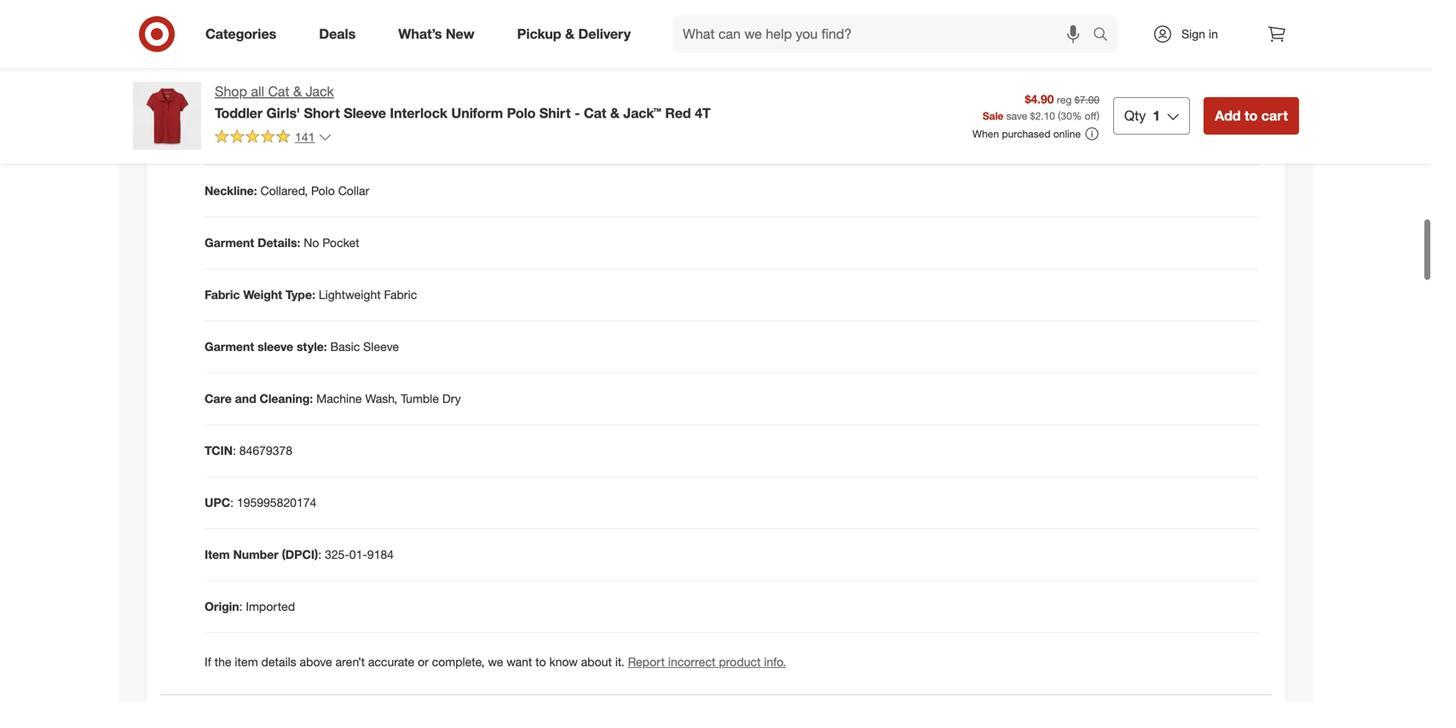 Task type: vqa. For each thing, say whether or not it's contained in the screenshot.
Item corresponding to Item Number (DPCI) : 325-01-9184
yes



Task type: locate. For each thing, give the bounding box(es) containing it.
325-
[[325, 547, 349, 562]]

0 horizontal spatial cat
[[268, 83, 289, 100]]

$7.00
[[1075, 93, 1100, 106]]

141 link
[[215, 129, 332, 148]]

01-
[[349, 547, 367, 562]]

lightweight
[[319, 287, 381, 302]]

report incorrect product info. button
[[628, 654, 786, 671]]

qty 1
[[1124, 107, 1160, 124]]

2 vertical spatial garment
[[205, 339, 254, 354]]

basic down girls'
[[268, 131, 298, 146]]

uniform
[[451, 105, 503, 121]]

garment up fit: regular fit
[[205, 27, 254, 42]]

garment left details:
[[205, 235, 254, 250]]

short inside shop all cat & jack toddler girls' short sleeve interlock uniform polo shirt - cat & jack™ red 4t
[[304, 105, 340, 121]]

: for 84679378
[[233, 443, 236, 458]]

wash,
[[365, 391, 397, 406]]

regular
[[225, 79, 267, 94]]

delivery
[[578, 26, 631, 42]]

to right the want
[[535, 655, 546, 670]]

1 horizontal spatial basic
[[330, 339, 360, 354]]

0 horizontal spatial to
[[535, 655, 546, 670]]

1 garment from the top
[[205, 27, 254, 42]]

shop
[[215, 83, 247, 100]]

1 horizontal spatial to
[[1245, 107, 1258, 124]]

toddler
[[215, 105, 263, 121]]

online
[[1053, 127, 1081, 140]]

to
[[1245, 107, 1258, 124], [535, 655, 546, 670]]

sleeve
[[344, 105, 386, 121], [363, 339, 399, 354]]

dry
[[442, 391, 461, 406]]

&
[[565, 26, 574, 42], [293, 83, 302, 100], [610, 105, 620, 121]]

style: down 'toddler' on the left of the page
[[233, 131, 265, 146]]

or
[[418, 655, 429, 670]]

fabric
[[205, 287, 240, 302], [384, 287, 417, 302]]

& right pickup
[[565, 26, 574, 42]]

item left the number
[[205, 547, 230, 562]]

deals
[[319, 26, 356, 42]]

1 horizontal spatial polo
[[507, 105, 536, 121]]

sign
[[1182, 26, 1205, 41]]

all
[[251, 83, 264, 100]]

machine
[[316, 391, 362, 406]]

0 vertical spatial item
[[205, 131, 230, 146]]

polo left collar
[[311, 183, 335, 198]]

to right add
[[1245, 107, 1258, 124]]

cart
[[1261, 107, 1288, 124]]

incorrect
[[668, 655, 716, 670]]

basic right style:
[[330, 339, 360, 354]]

pickup
[[517, 26, 561, 42]]

type:
[[286, 287, 315, 302]]

$4.90
[[1025, 92, 1054, 107]]

0 vertical spatial to
[[1245, 107, 1258, 124]]

image of toddler girls' short sleeve interlock uniform polo shirt - cat & jack™ red 4t image
[[133, 82, 201, 150]]

collar
[[338, 183, 369, 198]]

pocket
[[322, 235, 359, 250]]

0 vertical spatial polo
[[507, 105, 536, 121]]

deals link
[[304, 15, 377, 53]]

)
[[1097, 109, 1100, 122]]

upc : 195995820174
[[205, 495, 317, 510]]

weight
[[243, 287, 282, 302]]

shop all cat & jack toddler girls' short sleeve interlock uniform polo shirt - cat & jack™ red 4t
[[215, 83, 711, 121]]

1 horizontal spatial &
[[565, 26, 574, 42]]

: left imported
[[239, 599, 242, 614]]

0 vertical spatial sleeve
[[344, 105, 386, 121]]

pickup & delivery
[[517, 26, 631, 42]]

fabric right lightweight
[[384, 287, 417, 302]]

:
[[233, 443, 236, 458], [230, 495, 234, 510], [318, 547, 321, 562], [239, 599, 242, 614]]

garment for garment style: short sleeve, front button down
[[205, 27, 254, 42]]

garment details: no pocket
[[205, 235, 359, 250]]

to inside button
[[1245, 107, 1258, 124]]

1 vertical spatial style:
[[233, 131, 265, 146]]

1 fabric from the left
[[205, 287, 240, 302]]

: for imported
[[239, 599, 242, 614]]

sign in link
[[1138, 15, 1245, 53]]

cat right all
[[268, 83, 289, 100]]

down
[[437, 27, 468, 42]]

1 vertical spatial polo
[[311, 183, 335, 198]]

1 vertical spatial garment
[[205, 235, 254, 250]]

we
[[488, 655, 503, 670]]

and
[[235, 391, 256, 406]]

aren't
[[335, 655, 365, 670]]

0 horizontal spatial basic
[[268, 131, 298, 146]]

know
[[549, 655, 578, 670]]

off
[[1085, 109, 1097, 122]]

1 vertical spatial &
[[293, 83, 302, 100]]

0 vertical spatial cat
[[268, 83, 289, 100]]

1 vertical spatial to
[[535, 655, 546, 670]]

polo inside shop all cat & jack toddler girls' short sleeve interlock uniform polo shirt - cat & jack™ red 4t
[[507, 105, 536, 121]]

in
[[1209, 26, 1218, 41]]

garment sleeve style: basic sleeve
[[205, 339, 399, 354]]

cat right the - in the top of the page
[[584, 105, 606, 121]]

fit
[[270, 79, 283, 94]]

: for 195995820174
[[230, 495, 234, 510]]

basic
[[268, 131, 298, 146], [330, 339, 360, 354]]

: left 84679378
[[233, 443, 236, 458]]

141
[[295, 129, 315, 144]]

garment left sleeve
[[205, 339, 254, 354]]

0 vertical spatial garment
[[205, 27, 254, 42]]

1 vertical spatial item
[[205, 547, 230, 562]]

short down jack
[[304, 105, 340, 121]]

search
[[1085, 27, 1126, 44]]

no
[[304, 235, 319, 250]]

polo left the shirt
[[507, 105, 536, 121]]

garment style: short sleeve, front button down
[[205, 27, 468, 42]]

about
[[581, 655, 612, 670]]

when
[[973, 127, 999, 140]]

sleeve up the wash,
[[363, 339, 399, 354]]

care and cleaning: machine wash, tumble dry
[[205, 391, 461, 406]]

short
[[293, 27, 322, 42], [304, 105, 340, 121]]

0 horizontal spatial fabric
[[205, 287, 240, 302]]

2 horizontal spatial &
[[610, 105, 620, 121]]

short left sleeve, on the top left of page
[[293, 27, 322, 42]]

3 garment from the top
[[205, 339, 254, 354]]

tcin : 84679378
[[205, 443, 292, 458]]

1 item from the top
[[205, 131, 230, 146]]

1 vertical spatial short
[[304, 105, 340, 121]]

2 garment from the top
[[205, 235, 254, 250]]

fabric left weight
[[205, 287, 240, 302]]

item down 'toddler' on the left of the page
[[205, 131, 230, 146]]

accurate
[[368, 655, 414, 670]]

imported
[[246, 599, 295, 614]]

polo
[[507, 105, 536, 121], [311, 183, 335, 198]]

1 horizontal spatial cat
[[584, 105, 606, 121]]

& right fit at the left
[[293, 83, 302, 100]]

& left jack™ on the top of the page
[[610, 105, 620, 121]]

2 item from the top
[[205, 547, 230, 562]]

0 vertical spatial style:
[[258, 27, 289, 42]]

style: up fit at the left
[[258, 27, 289, 42]]

1 horizontal spatial fabric
[[384, 287, 417, 302]]

tcin
[[205, 443, 233, 458]]

0 horizontal spatial &
[[293, 83, 302, 100]]

0 horizontal spatial polo
[[311, 183, 335, 198]]

sale
[[983, 109, 1004, 122]]

1 vertical spatial basic
[[330, 339, 360, 354]]

categories link
[[191, 15, 298, 53]]

neckline: collared, polo collar
[[205, 183, 369, 198]]

What can we help you find? suggestions appear below search field
[[673, 15, 1097, 53]]

: left 195995820174
[[230, 495, 234, 510]]

0 vertical spatial &
[[565, 26, 574, 42]]

1 vertical spatial cat
[[584, 105, 606, 121]]

9184
[[367, 547, 394, 562]]

what's
[[398, 26, 442, 42]]

cat
[[268, 83, 289, 100], [584, 105, 606, 121]]

sleeve left interlock
[[344, 105, 386, 121]]

save
[[1006, 109, 1027, 122]]



Task type: describe. For each thing, give the bounding box(es) containing it.
origin : imported
[[205, 599, 295, 614]]

item
[[235, 655, 258, 670]]

search button
[[1085, 15, 1126, 56]]

report
[[628, 655, 665, 670]]

0 vertical spatial basic
[[268, 131, 298, 146]]

item style: basic tees
[[205, 131, 326, 146]]

cleaning:
[[260, 391, 313, 406]]

red
[[665, 105, 691, 121]]

1
[[1153, 107, 1160, 124]]

front
[[367, 27, 395, 42]]

tumble
[[401, 391, 439, 406]]

sleeve inside shop all cat & jack toddler girls' short sleeve interlock uniform polo shirt - cat & jack™ red 4t
[[344, 105, 386, 121]]

sign in
[[1182, 26, 1218, 41]]

jack™
[[623, 105, 661, 121]]

jack
[[306, 83, 334, 100]]

new
[[446, 26, 474, 42]]

add to cart button
[[1204, 97, 1299, 135]]

1 vertical spatial sleeve
[[363, 339, 399, 354]]

it.
[[615, 655, 625, 670]]

the
[[215, 655, 231, 670]]

collared,
[[260, 183, 308, 198]]

item number (dpci) : 325-01-9184
[[205, 547, 394, 562]]

qty
[[1124, 107, 1146, 124]]

button
[[398, 27, 434, 42]]

info.
[[764, 655, 786, 670]]

%
[[1072, 109, 1082, 122]]

interlock
[[390, 105, 447, 121]]

$4.90 reg $7.00 sale save $ 2.10 ( 30 % off )
[[983, 92, 1100, 122]]

neckline:
[[205, 183, 257, 198]]

2 vertical spatial &
[[610, 105, 620, 121]]

care
[[205, 391, 232, 406]]

30
[[1061, 109, 1072, 122]]

sleeve
[[258, 339, 293, 354]]

garment for garment details: no pocket
[[205, 235, 254, 250]]

-
[[574, 105, 580, 121]]

shirt
[[539, 105, 571, 121]]

if
[[205, 655, 211, 670]]

0 vertical spatial short
[[293, 27, 322, 42]]

84679378
[[239, 443, 292, 458]]

number
[[233, 547, 279, 562]]

$
[[1030, 109, 1035, 122]]

girls'
[[266, 105, 300, 121]]

origin
[[205, 599, 239, 614]]

what's new
[[398, 26, 474, 42]]

product
[[719, 655, 761, 670]]

195995820174
[[237, 495, 317, 510]]

complete,
[[432, 655, 485, 670]]

upc
[[205, 495, 230, 510]]

2.10
[[1035, 109, 1055, 122]]

fit:
[[205, 79, 222, 94]]

if the item details above aren't accurate or complete, we want to know about it. report incorrect product info.
[[205, 655, 786, 670]]

: left 325- at the left bottom
[[318, 547, 321, 562]]

2 fabric from the left
[[384, 287, 417, 302]]

above
[[300, 655, 332, 670]]

item for item style: basic tees
[[205, 131, 230, 146]]

fabric weight type: lightweight fabric
[[205, 287, 417, 302]]

item for item number (dpci) : 325-01-9184
[[205, 547, 230, 562]]

style: for item style:
[[233, 131, 265, 146]]

tees
[[301, 131, 326, 146]]

details
[[261, 655, 296, 670]]

(dpci)
[[282, 547, 318, 562]]

4t
[[695, 105, 711, 121]]

(
[[1058, 109, 1061, 122]]

sleeve,
[[325, 27, 364, 42]]

style: for garment style:
[[258, 27, 289, 42]]

add to cart
[[1215, 107, 1288, 124]]

style:
[[297, 339, 327, 354]]

when purchased online
[[973, 127, 1081, 140]]

add
[[1215, 107, 1241, 124]]

garment for garment sleeve style: basic sleeve
[[205, 339, 254, 354]]

details:
[[258, 235, 300, 250]]

pickup & delivery link
[[503, 15, 652, 53]]

reg
[[1057, 93, 1072, 106]]



